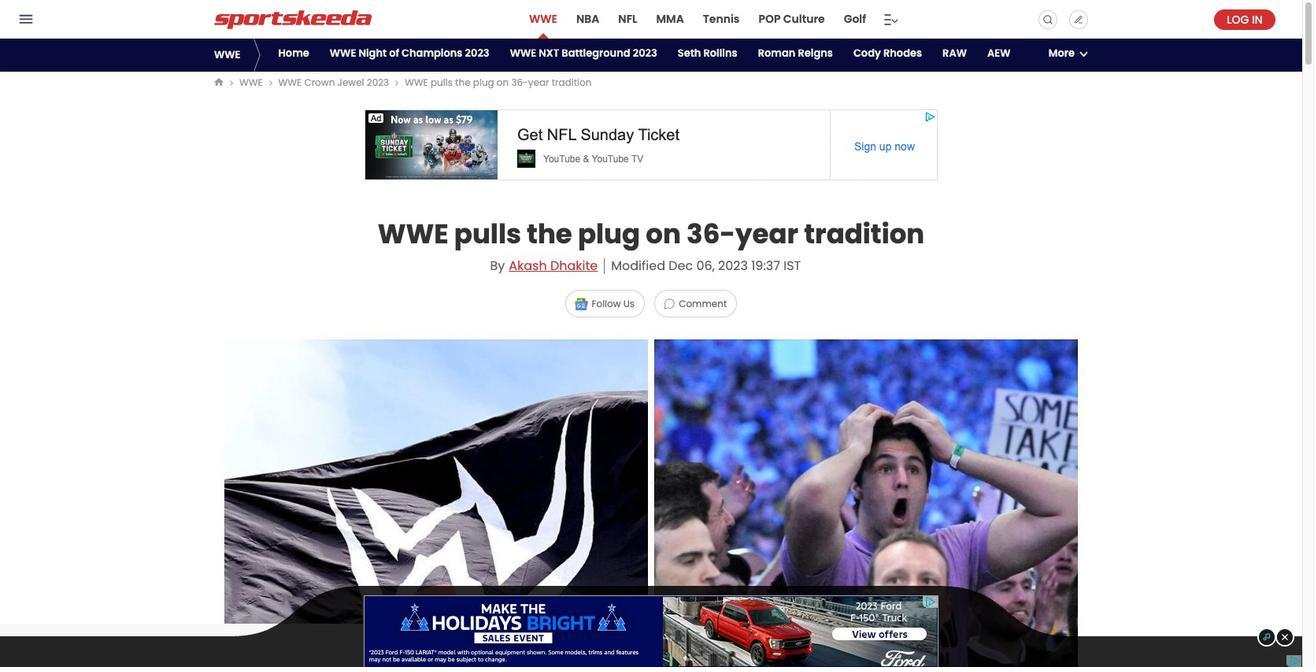 Task type: locate. For each thing, give the bounding box(es) containing it.
log
[[1227, 11, 1249, 27]]

dec
[[669, 257, 693, 275]]

wwe pulls the plug on 36-year tradition down nxt in the left of the page
[[405, 76, 592, 89]]

wwe nxt battleground 2023
[[510, 46, 657, 61]]

wwe pulls the plug on 36-year tradition
[[405, 76, 592, 89], [378, 215, 925, 253]]

cody rhodes
[[854, 46, 922, 61]]

seth rollins
[[678, 46, 738, 61]]

year
[[528, 76, 549, 89], [736, 215, 799, 253]]

0 horizontal spatial the
[[455, 76, 471, 89]]

follow
[[592, 297, 621, 310]]

year up 19:37
[[736, 215, 799, 253]]

aew link
[[985, 39, 1013, 72]]

home link
[[276, 39, 312, 72]]

36-
[[511, 76, 528, 89], [687, 215, 736, 253]]

0 vertical spatial on
[[497, 76, 509, 89]]

0 vertical spatial advertisement region
[[365, 109, 938, 180]]

wwe nxt battleground 2023 link
[[508, 39, 660, 72]]

2023 down nfl link
[[633, 46, 657, 61]]

golf
[[844, 11, 866, 27]]

modified
[[611, 257, 665, 275]]

reigns
[[798, 46, 833, 61]]

nba link
[[575, 0, 601, 39]]

the up by akash dhakite
[[527, 215, 572, 253]]

pulls up by
[[454, 215, 521, 253]]

writers home image
[[1074, 15, 1084, 24]]

year down nxt in the left of the page
[[528, 76, 549, 89]]

wwe pulls the plug on 36-year tradition up modified
[[378, 215, 925, 253]]

tennis
[[703, 11, 740, 27]]

advertisement region
[[365, 109, 938, 180], [189, 628, 441, 667]]

pop
[[759, 11, 781, 27]]

aew
[[988, 46, 1011, 61]]

0 vertical spatial wwe pulls the plug on 36-year tradition
[[405, 76, 592, 89]]

plug
[[473, 76, 494, 89], [578, 215, 640, 253]]

cody rhodes link
[[851, 39, 925, 72]]

1 horizontal spatial 36-
[[687, 215, 736, 253]]

home
[[278, 46, 309, 61]]

nba
[[576, 11, 600, 27]]

2023 right jewel
[[367, 76, 389, 89]]

1 vertical spatial plug
[[578, 215, 640, 253]]

0 vertical spatial tradition
[[552, 76, 592, 89]]

mma link
[[655, 0, 686, 39]]

the
[[455, 76, 471, 89], [527, 215, 572, 253]]

wwe
[[529, 11, 558, 27], [330, 46, 356, 61], [510, 46, 536, 61], [214, 47, 241, 62], [239, 76, 263, 89], [278, 76, 302, 89], [405, 76, 428, 89], [378, 215, 449, 253]]

0 vertical spatial wwe link
[[528, 0, 559, 39]]

log in
[[1227, 11, 1263, 27]]

list icon image
[[884, 10, 899, 29]]

wwe crown jewel 2023 link
[[278, 76, 389, 90]]

night
[[359, 46, 387, 61]]

1 horizontal spatial on
[[646, 215, 681, 253]]

pulls down champions
[[431, 76, 453, 89]]

1 horizontal spatial tradition
[[804, 215, 925, 253]]

1 horizontal spatial the
[[527, 215, 572, 253]]

crown
[[304, 76, 335, 89]]

home icon image
[[214, 78, 224, 86]]

1 horizontal spatial year
[[736, 215, 799, 253]]

tradition
[[552, 76, 592, 89], [804, 215, 925, 253]]

chevron down image
[[1080, 51, 1088, 56]]

1 vertical spatial the
[[527, 215, 572, 253]]

36- up modified dec 06, 2023 19:37 ist
[[687, 215, 736, 253]]

roman reigns
[[758, 46, 833, 61]]

cody
[[854, 46, 881, 61]]

0 horizontal spatial wwe link
[[239, 76, 263, 90]]

roman
[[758, 46, 796, 61]]

0 horizontal spatial 36-
[[511, 76, 528, 89]]

1 vertical spatial year
[[736, 215, 799, 253]]

on
[[497, 76, 509, 89], [646, 215, 681, 253]]

rollins
[[704, 46, 738, 61]]

2023 for wwe nxt battleground 2023
[[633, 46, 657, 61]]

champions
[[402, 46, 463, 61]]

wwe link
[[528, 0, 559, 39], [239, 76, 263, 90]]

0 vertical spatial year
[[528, 76, 549, 89]]

seth
[[678, 46, 701, 61]]

0 horizontal spatial pulls
[[431, 76, 453, 89]]

comment image
[[663, 297, 676, 310]]

0 vertical spatial plug
[[473, 76, 494, 89]]

2023 right 06,
[[718, 257, 748, 275]]

pulls
[[431, 76, 453, 89], [454, 215, 521, 253]]

0 horizontal spatial year
[[528, 76, 549, 89]]

wwe link right home icon
[[239, 76, 263, 90]]

36- down wwe nxt battleground 2023 link
[[511, 76, 528, 89]]

1 vertical spatial pulls
[[454, 215, 521, 253]]

nfl link
[[617, 0, 639, 39]]

wwe link up nxt in the left of the page
[[528, 0, 559, 39]]

the down champions
[[455, 76, 471, 89]]

2023
[[465, 46, 490, 61], [633, 46, 657, 61], [367, 76, 389, 89], [718, 257, 748, 275]]

mma
[[656, 11, 684, 27]]

follow us link
[[565, 290, 645, 317]]

0 horizontal spatial on
[[497, 76, 509, 89]]



Task type: describe. For each thing, give the bounding box(es) containing it.
06,
[[697, 257, 715, 275]]

raw link
[[940, 39, 969, 72]]

rhodes
[[884, 46, 922, 61]]

of
[[389, 46, 399, 61]]

1 horizontal spatial pulls
[[454, 215, 521, 253]]

1 vertical spatial 36-
[[687, 215, 736, 253]]

comment
[[679, 297, 727, 310]]

sportskeeda logo image
[[214, 10, 372, 29]]

culture
[[783, 11, 825, 27]]

1 vertical spatial advertisement region
[[189, 628, 441, 667]]

wwe crown jewel 2023
[[278, 76, 389, 89]]

golf link
[[842, 0, 868, 39]]

19:37
[[751, 257, 780, 275]]

2023 right champions
[[465, 46, 490, 61]]

pop culture
[[759, 11, 825, 27]]

by akash dhakite
[[490, 257, 598, 275]]

tennis link
[[701, 0, 741, 39]]

nfl
[[618, 11, 637, 27]]

battleground
[[562, 46, 631, 61]]

1 horizontal spatial wwe link
[[528, 0, 559, 39]]

1 vertical spatial tradition
[[804, 215, 925, 253]]

follow us
[[592, 297, 635, 310]]

us
[[624, 297, 635, 310]]

1 horizontal spatial plug
[[578, 215, 640, 253]]

pop culture link
[[757, 0, 827, 39]]

1 vertical spatial on
[[646, 215, 681, 253]]

major wwe tradition to be ended. image
[[218, 333, 1084, 667]]

0 vertical spatial 36-
[[511, 76, 528, 89]]

0 horizontal spatial plug
[[473, 76, 494, 89]]

by
[[490, 257, 505, 275]]

roman reigns link
[[756, 39, 835, 72]]

wwe night of champions 2023
[[330, 46, 490, 61]]

akash
[[509, 257, 547, 275]]

2023 for wwe crown jewel 2023
[[367, 76, 389, 89]]

comment button
[[655, 290, 737, 317]]

2023 for modified dec 06, 2023 19:37 ist
[[718, 257, 748, 275]]

0 vertical spatial the
[[455, 76, 471, 89]]

log in link
[[1214, 9, 1276, 30]]

wwe night of champions 2023 link
[[327, 39, 492, 72]]

akash dhakite link
[[509, 257, 605, 275]]

jewel
[[337, 76, 364, 89]]

raw
[[943, 46, 967, 61]]

ist
[[784, 257, 801, 275]]

0 horizontal spatial tradition
[[552, 76, 592, 89]]

more
[[1049, 46, 1075, 61]]

0 vertical spatial pulls
[[431, 76, 453, 89]]

nxt
[[539, 46, 559, 61]]

in
[[1252, 11, 1263, 27]]

dhakite
[[550, 257, 598, 275]]

follow icon image
[[574, 297, 589, 310]]

1 vertical spatial wwe link
[[239, 76, 263, 90]]

seth rollins link
[[676, 39, 740, 72]]

modified dec 06, 2023 19:37 ist
[[611, 257, 801, 275]]

1 vertical spatial wwe pulls the plug on 36-year tradition
[[378, 215, 925, 253]]



Task type: vqa. For each thing, say whether or not it's contained in the screenshot.
the roman reigns
yes



